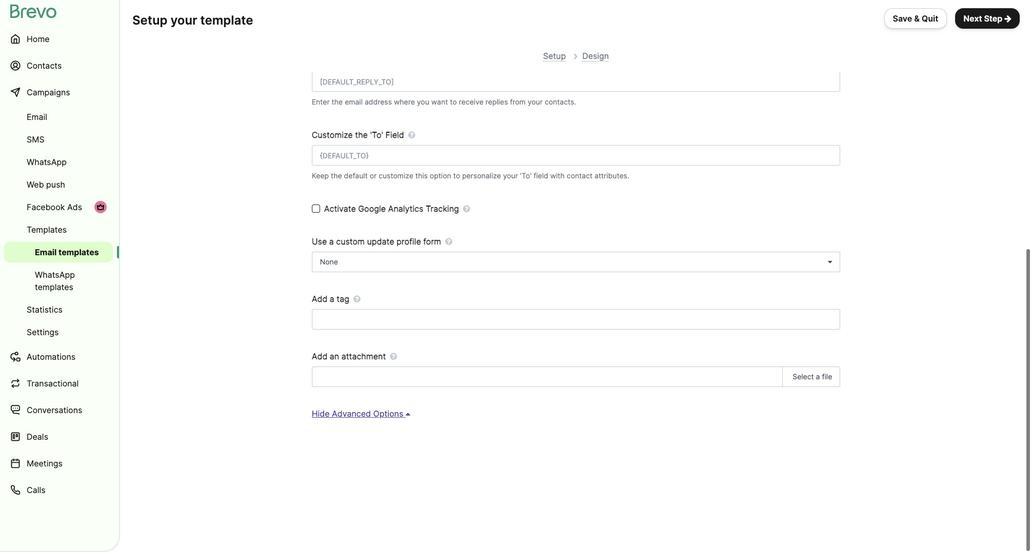Task type: locate. For each thing, give the bounding box(es) containing it.
want
[[432, 98, 448, 107]]

automations link
[[4, 345, 113, 370]]

activate
[[324, 204, 356, 215]]

statistics
[[27, 305, 63, 315]]

calls link
[[4, 478, 113, 503]]

question circle image for use a custom update profile form
[[446, 238, 453, 246]]

templates up statistics link
[[35, 282, 73, 293]]

facebook
[[27, 202, 65, 213]]

0 vertical spatial setup
[[132, 13, 168, 28]]

templates inside the email templates link
[[59, 247, 99, 258]]

your right personalize
[[503, 172, 518, 181]]

templates for email templates
[[59, 247, 99, 258]]

setup
[[132, 13, 168, 28], [543, 51, 566, 61]]

add left the "an" at the left of page
[[312, 352, 328, 362]]

1 horizontal spatial 'to'
[[520, 172, 532, 181]]

arrow right image
[[1005, 14, 1012, 23]]

whatsapp
[[27, 157, 67, 167], [35, 270, 75, 280]]

conversations
[[27, 406, 82, 416]]

None text field
[[312, 310, 841, 331], [312, 368, 783, 388], [312, 310, 841, 331], [312, 368, 783, 388]]

caret up image
[[406, 411, 411, 419]]

update
[[367, 237, 395, 247]]

0 vertical spatial add
[[312, 295, 328, 305]]

step
[[985, 13, 1003, 24]]

your right from
[[528, 98, 543, 107]]

with
[[551, 172, 565, 181]]

question circle image right tag
[[354, 296, 361, 304]]

2 add from the top
[[312, 352, 328, 362]]

1 horizontal spatial your
[[503, 172, 518, 181]]

0 vertical spatial 'to'
[[370, 130, 384, 141]]

transactional link
[[4, 372, 113, 396]]

0 vertical spatial your
[[171, 13, 197, 28]]

options
[[373, 410, 404, 420]]

address
[[365, 98, 392, 107]]

question circle image right field in the left top of the page
[[409, 131, 416, 140]]

0 vertical spatial whatsapp
[[27, 157, 67, 167]]

the right customize on the top left of the page
[[355, 130, 368, 141]]

the right 'keep' on the top
[[331, 172, 342, 181]]

question circle image for customize the 'to' field
[[409, 131, 416, 140]]

transactional
[[27, 379, 79, 389]]

add for add an attachment
[[312, 352, 328, 362]]

next step button
[[956, 8, 1021, 29]]

question circle image
[[409, 131, 416, 140], [463, 205, 470, 214], [446, 238, 453, 246], [354, 296, 361, 304], [390, 353, 397, 361]]

campaigns link
[[4, 80, 113, 105]]

facebook ads
[[27, 202, 82, 213]]

0 vertical spatial the
[[332, 98, 343, 107]]

hide advanced options
[[312, 410, 404, 420]]

calls
[[27, 486, 45, 496]]

1 vertical spatial a
[[330, 295, 335, 305]]

the
[[332, 98, 343, 107], [355, 130, 368, 141], [331, 172, 342, 181]]

1 vertical spatial to
[[454, 172, 460, 181]]

templates inside whatsapp templates
[[35, 282, 73, 293]]

1 vertical spatial your
[[528, 98, 543, 107]]

google
[[358, 204, 386, 215]]

personalize
[[462, 172, 501, 181]]

1 vertical spatial add
[[312, 352, 328, 362]]

2 vertical spatial the
[[331, 172, 342, 181]]

to right want
[[450, 98, 457, 107]]

a left file
[[817, 373, 821, 382]]

to right 'option'
[[454, 172, 460, 181]]

templates down templates link
[[59, 247, 99, 258]]

2 vertical spatial a
[[817, 373, 821, 382]]

your left template
[[171, 13, 197, 28]]

conversations link
[[4, 398, 113, 423]]

enter the email address where you want to receive replies from your contacts.
[[312, 98, 577, 107]]

[DEFAULT_REPLY_TO] text field
[[312, 72, 841, 92]]

use
[[312, 237, 327, 247]]

a left tag
[[330, 295, 335, 305]]

'to' left field
[[520, 172, 532, 181]]

question circle image right "form"
[[446, 238, 453, 246]]

whatsapp up web push
[[27, 157, 67, 167]]

tag
[[337, 295, 350, 305]]

web push
[[27, 180, 65, 190]]

field
[[386, 130, 404, 141]]

'to'
[[370, 130, 384, 141], [520, 172, 532, 181]]

default
[[344, 172, 368, 181]]

0 vertical spatial templates
[[59, 247, 99, 258]]

1 vertical spatial email
[[35, 247, 57, 258]]

you
[[417, 98, 430, 107]]

a
[[329, 237, 334, 247], [330, 295, 335, 305], [817, 373, 821, 382]]

templates for whatsapp templates
[[35, 282, 73, 293]]

0 horizontal spatial setup
[[132, 13, 168, 28]]

templates
[[59, 247, 99, 258], [35, 282, 73, 293]]

add left tag
[[312, 295, 328, 305]]

next
[[964, 13, 983, 24]]

whatsapp link
[[4, 152, 113, 172]]

setup for setup your template
[[132, 13, 168, 28]]

1 vertical spatial whatsapp
[[35, 270, 75, 280]]

1 vertical spatial the
[[355, 130, 368, 141]]

setup link
[[543, 51, 566, 62]]

0 vertical spatial a
[[329, 237, 334, 247]]

the left the email
[[332, 98, 343, 107]]

template
[[200, 13, 253, 28]]

to for personalize
[[454, 172, 460, 181]]

'to' left field in the left top of the page
[[370, 130, 384, 141]]

advanced
[[332, 410, 371, 420]]

email for email templates
[[35, 247, 57, 258]]

form
[[424, 237, 441, 247]]

setup your template
[[132, 13, 253, 28]]

2 vertical spatial your
[[503, 172, 518, 181]]

0 vertical spatial to
[[450, 98, 457, 107]]

settings
[[27, 328, 59, 338]]

enter
[[312, 98, 330, 107]]

1 vertical spatial templates
[[35, 282, 73, 293]]

tab panel
[[155, 83, 877, 470]]

a for use
[[329, 237, 334, 247]]

0 vertical spatial email
[[27, 112, 47, 122]]

next step
[[964, 13, 1003, 24]]

file
[[823, 373, 833, 382]]

save & quit button
[[885, 8, 948, 29]]

whatsapp down the email templates link
[[35, 270, 75, 280]]

home link
[[4, 27, 113, 51]]

attributes.
[[595, 172, 630, 181]]

a right use
[[329, 237, 334, 247]]

1 horizontal spatial setup
[[543, 51, 566, 61]]

left___rvooi image
[[97, 203, 105, 211]]

use a custom update profile form
[[312, 237, 441, 247]]

1 vertical spatial 'to'
[[520, 172, 532, 181]]

none button
[[312, 253, 841, 273]]

question circle image right attachment
[[390, 353, 397, 361]]

sms link
[[4, 129, 113, 150]]

1 add from the top
[[312, 295, 328, 305]]

your
[[171, 13, 197, 28], [528, 98, 543, 107], [503, 172, 518, 181]]

design link
[[583, 51, 609, 62]]

{DEFAULT_TO} text field
[[312, 146, 841, 166]]

1 vertical spatial setup
[[543, 51, 566, 61]]

option
[[430, 172, 452, 181]]

email up sms
[[27, 112, 47, 122]]

email down templates
[[35, 247, 57, 258]]



Task type: vqa. For each thing, say whether or not it's contained in the screenshot.
set inside the Set Up A List Of Contacts To Receive A Test Version Of Your Campaigns Before They Are Sent To Your Full Contact List.
no



Task type: describe. For each thing, give the bounding box(es) containing it.
automations
[[27, 352, 76, 362]]

facebook ads link
[[4, 197, 113, 218]]

statistics link
[[4, 300, 113, 320]]

contacts link
[[4, 53, 113, 78]]

contacts.
[[545, 98, 577, 107]]

hide advanced options link
[[312, 410, 411, 420]]

hide
[[312, 410, 330, 420]]

attachment
[[342, 352, 386, 362]]

email
[[345, 98, 363, 107]]

whatsapp templates link
[[4, 265, 113, 298]]

add a tag
[[312, 295, 350, 305]]

whatsapp templates
[[35, 270, 75, 293]]

whatsapp for whatsapp templates
[[35, 270, 75, 280]]

customize the 'to' field
[[312, 130, 404, 141]]

the for enter
[[332, 98, 343, 107]]

activate google analytics tracking
[[324, 204, 459, 215]]

web
[[27, 180, 44, 190]]

tracking
[[426, 204, 459, 215]]

keep the default or customize this option to personalize your 'to' field with contact attributes.
[[312, 172, 630, 181]]

select a file
[[793, 373, 833, 382]]

question circle image for add a tag
[[354, 296, 361, 304]]

customize
[[312, 130, 353, 141]]

whatsapp for whatsapp
[[27, 157, 67, 167]]

to for receive
[[450, 98, 457, 107]]

the for customize
[[355, 130, 368, 141]]

select
[[793, 373, 815, 382]]

save
[[894, 13, 913, 24]]

ads
[[67, 202, 82, 213]]

deals
[[27, 432, 48, 442]]

settings link
[[4, 322, 113, 343]]

email templates link
[[4, 242, 113, 263]]

contact
[[567, 172, 593, 181]]

field
[[534, 172, 549, 181]]

a for select
[[817, 373, 821, 382]]

web push link
[[4, 175, 113, 195]]

email for email
[[27, 112, 47, 122]]

add an attachment
[[312, 352, 386, 362]]

profile
[[397, 237, 421, 247]]

templates
[[27, 225, 67, 235]]

2 horizontal spatial your
[[528, 98, 543, 107]]

deals link
[[4, 425, 113, 450]]

or
[[370, 172, 377, 181]]

setup for setup
[[543, 51, 566, 61]]

the for keep
[[331, 172, 342, 181]]

0 horizontal spatial 'to'
[[370, 130, 384, 141]]

a for add
[[330, 295, 335, 305]]

question circle image for add an attachment
[[390, 353, 397, 361]]

receive
[[459, 98, 484, 107]]

replies
[[486, 98, 508, 107]]

home
[[27, 34, 50, 44]]

question circle image right the tracking
[[463, 205, 470, 214]]

meetings link
[[4, 452, 113, 476]]

campaigns
[[27, 87, 70, 98]]

push
[[46, 180, 65, 190]]

quit
[[922, 13, 939, 24]]

an
[[330, 352, 339, 362]]

templates link
[[4, 220, 113, 240]]

custom
[[336, 237, 365, 247]]

&
[[915, 13, 920, 24]]

from
[[510, 98, 526, 107]]

this
[[416, 172, 428, 181]]

sms
[[27, 134, 44, 145]]

design
[[583, 51, 609, 61]]

meetings
[[27, 459, 63, 469]]

contacts
[[27, 61, 62, 71]]

email link
[[4, 107, 113, 127]]

analytics
[[388, 204, 424, 215]]

0 horizontal spatial your
[[171, 13, 197, 28]]

caret down image
[[829, 259, 833, 266]]

add for add a tag
[[312, 295, 328, 305]]

save & quit
[[894, 13, 939, 24]]

none
[[320, 258, 338, 267]]

keep
[[312, 172, 329, 181]]

where
[[394, 98, 415, 107]]

email templates
[[35, 247, 99, 258]]



